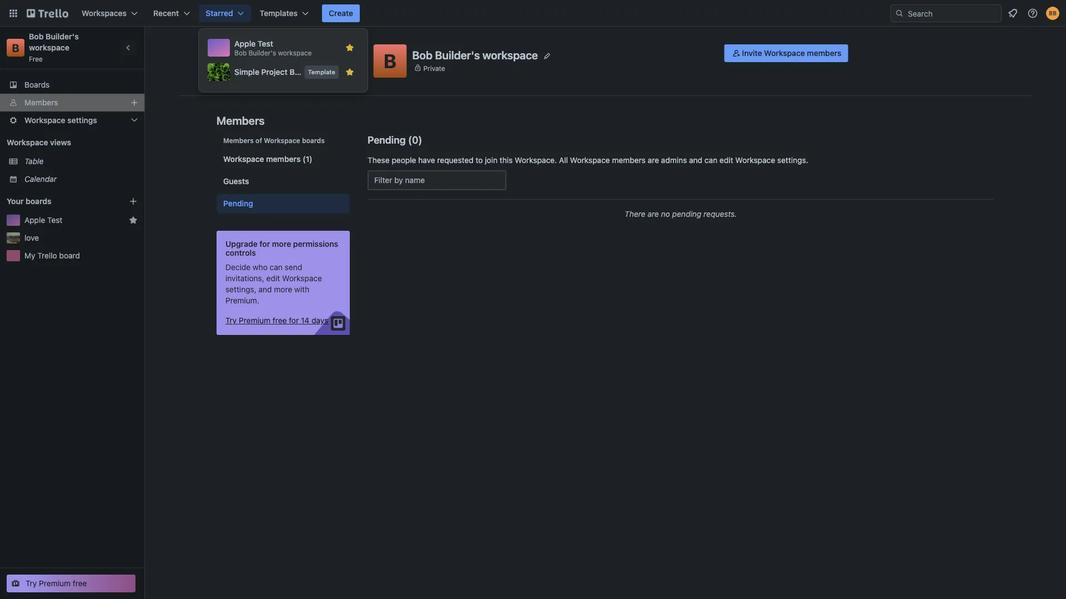 Task type: vqa. For each thing, say whether or not it's contained in the screenshot.
Simple in the left top of the page
yes



Task type: locate. For each thing, give the bounding box(es) containing it.
2 horizontal spatial bob
[[412, 48, 433, 62]]

1 horizontal spatial apple
[[234, 39, 256, 48]]

bob up "private"
[[412, 48, 433, 62]]

more
[[272, 240, 291, 249], [274, 285, 292, 294]]

create
[[329, 9, 353, 18]]

primary element
[[0, 0, 1067, 27]]

requests.
[[704, 210, 737, 219]]

calendar link
[[24, 174, 138, 185]]

members down boards
[[24, 98, 58, 107]]

1 vertical spatial boards
[[26, 197, 51, 206]]

1 horizontal spatial free
[[273, 316, 287, 326]]

1 horizontal spatial test
[[258, 39, 273, 48]]

1 horizontal spatial try
[[226, 316, 237, 326]]

1 vertical spatial can
[[270, 263, 283, 272]]

members up the of
[[217, 114, 265, 127]]

of
[[256, 137, 262, 144]]

0 horizontal spatial workspace
[[29, 43, 69, 52]]

and right admins
[[689, 156, 703, 165]]

1 vertical spatial try
[[26, 580, 37, 589]]

0 vertical spatial try
[[226, 316, 237, 326]]

apple up love
[[24, 216, 45, 225]]

0 horizontal spatial apple
[[24, 216, 45, 225]]

workspace up free
[[29, 43, 69, 52]]

edit
[[720, 156, 734, 165], [266, 274, 280, 283]]

1 horizontal spatial boards
[[302, 137, 325, 144]]

starred icon image
[[346, 43, 354, 52], [346, 68, 354, 77], [129, 216, 138, 225]]

for left the 14
[[289, 316, 299, 326]]

0 vertical spatial for
[[260, 240, 270, 249]]

bob builder's workspace
[[412, 48, 538, 62]]

try premium free for 14 days
[[226, 316, 328, 326]]

your boards with 3 items element
[[7, 195, 112, 208]]

builder's inside bob builder's workspace free
[[46, 32, 79, 41]]

2 vertical spatial starred icon image
[[129, 216, 138, 225]]

2 horizontal spatial builder's
[[435, 48, 480, 62]]

for right upgrade
[[260, 240, 270, 249]]

board
[[290, 67, 311, 77]]

there
[[625, 210, 646, 219]]

requested
[[437, 156, 474, 165]]

0 horizontal spatial try
[[26, 580, 37, 589]]

0 vertical spatial and
[[689, 156, 703, 165]]

with
[[295, 285, 310, 294]]

these
[[368, 156, 390, 165]]

bob up free
[[29, 32, 44, 41]]

0 horizontal spatial edit
[[266, 274, 280, 283]]

for inside button
[[289, 316, 299, 326]]

1 horizontal spatial b
[[384, 49, 397, 72]]

b inside button
[[384, 49, 397, 72]]

1 horizontal spatial bob
[[234, 49, 247, 57]]

template
[[308, 69, 336, 76]]

0 vertical spatial can
[[705, 156, 718, 165]]

templates button
[[253, 4, 316, 22]]

0 horizontal spatial bob
[[29, 32, 44, 41]]

pending up these
[[368, 134, 406, 146]]

simple
[[234, 67, 259, 77]]

b
[[12, 41, 19, 54], [384, 49, 397, 72]]

and inside 'upgrade for more permissions controls decide who can send invitations, edit workspace settings, and more with premium.'
[[259, 285, 272, 294]]

0 horizontal spatial can
[[270, 263, 283, 272]]

builder's up project
[[249, 49, 276, 57]]

try
[[226, 316, 237, 326], [26, 580, 37, 589]]

edit inside 'upgrade for more permissions controls decide who can send invitations, edit workspace settings, and more with premium.'
[[266, 274, 280, 283]]

1 vertical spatial apple
[[24, 216, 45, 225]]

0 vertical spatial are
[[648, 156, 659, 165]]

controls
[[226, 249, 256, 258]]

starred icon image right template
[[346, 68, 354, 77]]

1 vertical spatial and
[[259, 285, 272, 294]]

these people have requested to join this workspace. all workspace members are admins and can edit workspace settings.
[[368, 156, 809, 165]]

workspace
[[764, 49, 805, 58], [24, 116, 65, 125], [264, 137, 300, 144], [7, 138, 48, 147], [223, 155, 264, 164], [570, 156, 610, 165], [736, 156, 776, 165], [282, 274, 322, 283]]

0 horizontal spatial pending
[[223, 199, 253, 208]]

more left with
[[274, 285, 292, 294]]

1 horizontal spatial edit
[[720, 156, 734, 165]]

workspace navigation collapse icon image
[[121, 40, 137, 56]]

1 horizontal spatial for
[[289, 316, 299, 326]]

pending down the guests
[[223, 199, 253, 208]]

0 vertical spatial members
[[24, 98, 58, 107]]

pending
[[368, 134, 406, 146], [223, 199, 253, 208]]

free
[[273, 316, 287, 326], [73, 580, 87, 589]]

test
[[258, 39, 273, 48], [47, 216, 62, 225]]

1 vertical spatial edit
[[266, 274, 280, 283]]

0 vertical spatial pending
[[368, 134, 406, 146]]

sm image
[[731, 48, 742, 59]]

0 vertical spatial free
[[273, 316, 287, 326]]

starred icon image down the add board 'icon'
[[129, 216, 138, 225]]

bob inside bob builder's workspace free
[[29, 32, 44, 41]]

boards up (1)
[[302, 137, 325, 144]]

2 horizontal spatial workspace
[[483, 48, 538, 62]]

pending
[[672, 210, 702, 219]]

b link
[[7, 39, 24, 57]]

( 0 )
[[408, 134, 422, 146]]

1 horizontal spatial premium
[[239, 316, 271, 326]]

0 vertical spatial premium
[[239, 316, 271, 326]]

test inside apple test bob builder's workspace
[[258, 39, 273, 48]]

back to home image
[[27, 4, 68, 22]]

1 horizontal spatial and
[[689, 156, 703, 165]]

free
[[29, 55, 43, 63]]

0 vertical spatial more
[[272, 240, 291, 249]]

try premium free for 14 days button
[[226, 316, 328, 327]]

members link
[[0, 94, 144, 112]]

recent
[[153, 9, 179, 18]]

apple
[[234, 39, 256, 48], [24, 216, 45, 225]]

test up project
[[258, 39, 273, 48]]

0 horizontal spatial premium
[[39, 580, 71, 589]]

invitations,
[[226, 274, 264, 283]]

love link
[[24, 233, 138, 244]]

starred button
[[199, 4, 251, 22]]

1 horizontal spatial pending
[[368, 134, 406, 146]]

0 vertical spatial boards
[[302, 137, 325, 144]]

workspace up the guests
[[223, 155, 264, 164]]

workspace down primary element
[[483, 48, 538, 62]]

workspace
[[29, 43, 69, 52], [483, 48, 538, 62], [278, 49, 312, 57]]

can right 'who'
[[270, 263, 283, 272]]

bob builder's workspace free
[[29, 32, 81, 63]]

apple for apple test bob builder's workspace
[[234, 39, 256, 48]]

workspace settings button
[[0, 112, 144, 129]]

send
[[285, 263, 302, 272]]

1 vertical spatial test
[[47, 216, 62, 225]]

can
[[705, 156, 718, 165], [270, 263, 283, 272]]

bob for bob builder's workspace free
[[29, 32, 44, 41]]

templates
[[260, 9, 298, 18]]

bob up simple
[[234, 49, 247, 57]]

members inside button
[[807, 49, 842, 58]]

0 horizontal spatial for
[[260, 240, 270, 249]]

are left admins
[[648, 156, 659, 165]]

0 horizontal spatial b
[[12, 41, 19, 54]]

0 horizontal spatial and
[[259, 285, 272, 294]]

apple up simple
[[234, 39, 256, 48]]

b button
[[374, 44, 407, 78]]

are left no
[[648, 210, 659, 219]]

are
[[648, 156, 659, 165], [648, 210, 659, 219]]

join
[[485, 156, 498, 165]]

0 horizontal spatial test
[[47, 216, 62, 225]]

1 are from the top
[[648, 156, 659, 165]]

0
[[412, 134, 418, 146]]

builder's for bob builder's workspace
[[435, 48, 480, 62]]

can inside 'upgrade for more permissions controls decide who can send invitations, edit workspace settings, and more with premium.'
[[270, 263, 283, 272]]

boards
[[302, 137, 325, 144], [26, 197, 51, 206]]

edit right admins
[[720, 156, 734, 165]]

0 vertical spatial apple
[[234, 39, 256, 48]]

invite
[[742, 49, 762, 58]]

my trello board link
[[24, 251, 138, 262]]

free inside try premium free button
[[73, 580, 87, 589]]

0 horizontal spatial free
[[73, 580, 87, 589]]

workspace inside bob builder's workspace free
[[29, 43, 69, 52]]

views
[[50, 138, 71, 147]]

2 horizontal spatial members
[[807, 49, 842, 58]]

starred icon image down create button
[[346, 43, 354, 52]]

add board image
[[129, 197, 138, 206]]

try premium free
[[26, 580, 87, 589]]

edit down 'who'
[[266, 274, 280, 283]]

b left "private"
[[384, 49, 397, 72]]

members
[[807, 49, 842, 58], [266, 155, 301, 164], [612, 156, 646, 165]]

1 vertical spatial starred icon image
[[346, 68, 354, 77]]

0 vertical spatial test
[[258, 39, 273, 48]]

1 vertical spatial are
[[648, 210, 659, 219]]

and down 'who'
[[259, 285, 272, 294]]

workspace up workspace views
[[24, 116, 65, 125]]

my
[[24, 251, 35, 261]]

1 horizontal spatial can
[[705, 156, 718, 165]]

create button
[[322, 4, 360, 22]]

members left the of
[[223, 137, 254, 144]]

builder's up "private"
[[435, 48, 480, 62]]

0 horizontal spatial boards
[[26, 197, 51, 206]]

1 vertical spatial free
[[73, 580, 87, 589]]

have
[[418, 156, 435, 165]]

b left bob builder's workspace free
[[12, 41, 19, 54]]

open information menu image
[[1028, 8, 1039, 19]]

1 horizontal spatial builder's
[[249, 49, 276, 57]]

builder's
[[46, 32, 79, 41], [435, 48, 480, 62], [249, 49, 276, 57]]

test for apple test bob builder's workspace
[[258, 39, 273, 48]]

1 vertical spatial for
[[289, 316, 299, 326]]

0 vertical spatial starred icon image
[[346, 43, 354, 52]]

1 vertical spatial premium
[[39, 580, 71, 589]]

can right admins
[[705, 156, 718, 165]]

apple test bob builder's workspace
[[234, 39, 312, 57]]

workspace up board
[[278, 49, 312, 57]]

more up send
[[272, 240, 291, 249]]

members
[[24, 98, 58, 107], [217, 114, 265, 127], [223, 137, 254, 144]]

free for try premium free
[[73, 580, 87, 589]]

workspace left settings.
[[736, 156, 776, 165]]

love
[[24, 234, 39, 243]]

workspace up with
[[282, 274, 322, 283]]

Filter by name text field
[[368, 171, 507, 191]]

test down your boards with 3 items element
[[47, 216, 62, 225]]

1 horizontal spatial workspace
[[278, 49, 312, 57]]

free inside try premium free for 14 days button
[[273, 316, 287, 326]]

try for try premium free for 14 days
[[226, 316, 237, 326]]

boards up apple test on the top left of the page
[[26, 197, 51, 206]]

premium.
[[226, 296, 259, 306]]

workspace right invite
[[764, 49, 805, 58]]

bob for bob builder's workspace
[[412, 48, 433, 62]]

0 horizontal spatial builder's
[[46, 32, 79, 41]]

1 vertical spatial pending
[[223, 199, 253, 208]]

0 vertical spatial edit
[[720, 156, 734, 165]]

builder's down back to home image
[[46, 32, 79, 41]]

apple inside apple test bob builder's workspace
[[234, 39, 256, 48]]



Task type: describe. For each thing, give the bounding box(es) containing it.
search image
[[895, 9, 904, 18]]

1 horizontal spatial members
[[612, 156, 646, 165]]

bob builder (bobbuilder40) image
[[1047, 7, 1060, 20]]

b for b link
[[12, 41, 19, 54]]

workspace for bob builder's workspace
[[483, 48, 538, 62]]

workspace inside 'invite workspace members' button
[[764, 49, 805, 58]]

simple project board template
[[234, 67, 336, 77]]

members inside members link
[[24, 98, 58, 107]]

builder's inside apple test bob builder's workspace
[[249, 49, 276, 57]]

permissions
[[293, 240, 338, 249]]

apple for apple test
[[24, 216, 45, 225]]

upgrade
[[226, 240, 258, 249]]

workspace for bob builder's workspace free
[[29, 43, 69, 52]]

workspace members
[[223, 155, 301, 164]]

workspace inside 'upgrade for more permissions controls decide who can send invitations, edit workspace settings, and more with premium.'
[[282, 274, 322, 283]]

settings,
[[226, 285, 257, 294]]

workspace views
[[7, 138, 71, 147]]

workspaces
[[82, 9, 127, 18]]

who
[[253, 263, 268, 272]]

for inside 'upgrade for more permissions controls decide who can send invitations, edit workspace settings, and more with premium.'
[[260, 240, 270, 249]]

table link
[[24, 156, 138, 167]]

people
[[392, 156, 416, 165]]

workspace right all
[[570, 156, 610, 165]]

1 vertical spatial members
[[217, 114, 265, 127]]

bob builder's workspace link
[[29, 32, 81, 52]]

admins
[[661, 156, 687, 165]]

0 horizontal spatial members
[[266, 155, 301, 164]]

table
[[24, 157, 44, 166]]

days
[[312, 316, 328, 326]]

premium for try premium free for 14 days
[[239, 316, 271, 326]]

and for admins
[[689, 156, 703, 165]]

workspace inside apple test bob builder's workspace
[[278, 49, 312, 57]]

settings.
[[778, 156, 809, 165]]

b for b button
[[384, 49, 397, 72]]

(
[[408, 134, 412, 146]]

)
[[418, 134, 422, 146]]

14
[[301, 316, 310, 326]]

free for try premium free for 14 days
[[273, 316, 287, 326]]

guests link
[[217, 172, 350, 192]]

1 vertical spatial more
[[274, 285, 292, 294]]

and for settings,
[[259, 285, 272, 294]]

there are no pending requests.
[[625, 210, 737, 219]]

settings
[[67, 116, 97, 125]]

workspaces button
[[75, 4, 144, 22]]

boards
[[24, 80, 50, 89]]

boards link
[[0, 76, 144, 94]]

workspace inside workspace settings popup button
[[24, 116, 65, 125]]

pending link
[[217, 194, 350, 214]]

private
[[424, 64, 445, 72]]

my trello board
[[24, 251, 80, 261]]

builder's for bob builder's workspace free
[[46, 32, 79, 41]]

no
[[661, 210, 670, 219]]

trello
[[37, 251, 57, 261]]

try for try premium free
[[26, 580, 37, 589]]

to
[[476, 156, 483, 165]]

(1)
[[303, 155, 312, 164]]

workspace settings
[[24, 116, 97, 125]]

decide
[[226, 263, 251, 272]]

board
[[59, 251, 80, 261]]

calendar
[[24, 175, 57, 184]]

all
[[559, 156, 568, 165]]

invite workspace members
[[742, 49, 842, 58]]

this
[[500, 156, 513, 165]]

2 are from the top
[[648, 210, 659, 219]]

2 vertical spatial members
[[223, 137, 254, 144]]

Search field
[[904, 5, 1002, 22]]

invite workspace members button
[[725, 44, 849, 62]]

workspace right the of
[[264, 137, 300, 144]]

your boards
[[7, 197, 51, 206]]

test for apple test
[[47, 216, 62, 225]]

premium for try premium free
[[39, 580, 71, 589]]

0 notifications image
[[1007, 7, 1020, 20]]

recent button
[[147, 4, 197, 22]]

members of workspace boards
[[223, 137, 325, 144]]

your
[[7, 197, 24, 206]]

workspace up 'table'
[[7, 138, 48, 147]]

guests
[[223, 177, 249, 186]]

project
[[261, 67, 288, 77]]

try premium free button
[[7, 575, 136, 593]]

starred
[[206, 9, 233, 18]]

apple test link
[[24, 215, 124, 226]]

upgrade for more permissions controls decide who can send invitations, edit workspace settings, and more with premium.
[[226, 240, 338, 306]]

workspace.
[[515, 156, 557, 165]]

apple test
[[24, 216, 62, 225]]

bob inside apple test bob builder's workspace
[[234, 49, 247, 57]]



